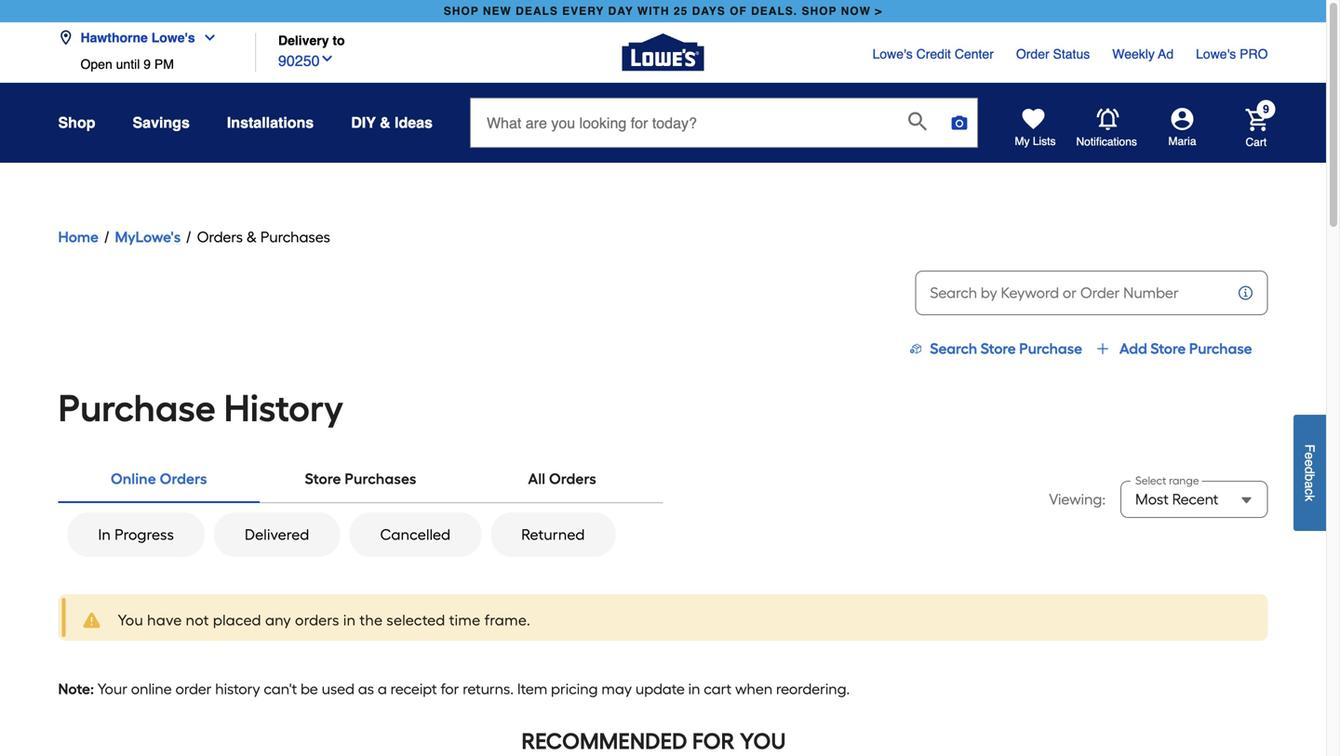 Task type: describe. For each thing, give the bounding box(es) containing it.
store inside button
[[305, 470, 341, 488]]

open
[[80, 57, 112, 72]]

pm
[[154, 57, 174, 72]]

store purchases button
[[260, 457, 461, 502]]

until
[[116, 57, 140, 72]]

0 vertical spatial in
[[343, 612, 356, 630]]

ideas
[[395, 114, 433, 131]]

2 shop from the left
[[802, 5, 837, 18]]

& for diy
[[380, 114, 390, 131]]

1 e from the top
[[1302, 452, 1317, 460]]

chevron down image
[[320, 51, 335, 66]]

plus image
[[1095, 342, 1110, 356]]

orders right the mylowe's
[[197, 228, 243, 246]]

new
[[483, 5, 512, 18]]

in
[[98, 526, 111, 544]]

delivery
[[278, 33, 329, 48]]

1 horizontal spatial 9
[[1263, 103, 1269, 116]]

to
[[333, 33, 345, 48]]

used
[[322, 681, 354, 698]]

25
[[674, 5, 688, 18]]

delivered button
[[214, 513, 340, 557]]

search
[[930, 340, 977, 358]]

can't
[[264, 681, 297, 698]]

maria button
[[1138, 108, 1227, 149]]

chevron down image
[[195, 30, 217, 45]]

orders for all orders
[[549, 470, 596, 488]]

weekly ad link
[[1112, 45, 1174, 63]]

lists
[[1033, 135, 1056, 148]]

recommended for you heading
[[58, 723, 1249, 757]]

recommended for you
[[522, 728, 786, 755]]

time
[[449, 612, 481, 630]]

returned
[[521, 526, 585, 544]]

online
[[131, 681, 172, 698]]

item
[[517, 681, 547, 698]]

any
[[265, 612, 291, 630]]

savings button
[[133, 106, 190, 140]]

hawthorne lowe's button
[[58, 19, 225, 57]]

shop
[[58, 114, 95, 131]]

0 vertical spatial purchases
[[260, 228, 330, 246]]

c
[[1302, 489, 1317, 495]]

weekly
[[1112, 47, 1155, 61]]

installations
[[227, 114, 314, 131]]

lowe's home improvement lists image
[[1022, 108, 1045, 130]]

0 horizontal spatial a
[[378, 681, 387, 698]]

90250 button
[[278, 48, 335, 72]]

1 horizontal spatial purchases
[[345, 470, 417, 488]]

deals.
[[751, 5, 798, 18]]

cart
[[704, 681, 732, 698]]

1 shop from the left
[[444, 5, 479, 18]]

lowe's pro link
[[1196, 45, 1268, 63]]

online orders
[[111, 470, 207, 488]]

0 vertical spatial 9
[[144, 57, 151, 72]]

in progress button
[[67, 513, 205, 557]]

b
[[1302, 474, 1317, 481]]

have
[[147, 612, 182, 630]]

& for orders
[[247, 228, 257, 246]]

recommended
[[522, 728, 687, 755]]

placed
[[213, 612, 261, 630]]

purchase for add store purchase
[[1189, 340, 1252, 358]]

cart
[[1246, 136, 1267, 149]]

info outlined image
[[1236, 284, 1255, 302]]

f e e d b a c k button
[[1294, 415, 1326, 531]]

location image
[[58, 30, 73, 45]]

90250
[[278, 52, 320, 69]]

shop new deals every day with 25 days of deals. shop now >
[[444, 5, 883, 18]]

the
[[360, 612, 383, 630]]

lowe's for lowe's pro
[[1196, 47, 1236, 61]]

purchase for search store purchase
[[1019, 340, 1082, 358]]

online
[[111, 470, 156, 488]]

notifications
[[1076, 135, 1137, 148]]

a inside button
[[1302, 481, 1317, 489]]

diy & ideas
[[351, 114, 433, 131]]

with
[[637, 5, 670, 18]]

order status
[[1016, 47, 1090, 61]]

not
[[186, 612, 209, 630]]

history
[[224, 386, 343, 431]]

history
[[215, 681, 260, 698]]

pro
[[1240, 47, 1268, 61]]

f
[[1302, 444, 1317, 452]]

f e e d b a c k
[[1302, 444, 1317, 502]]

in progress
[[98, 526, 174, 544]]

store for search
[[981, 340, 1016, 358]]

0 horizontal spatial you
[[118, 612, 143, 630]]

my lists
[[1015, 135, 1056, 148]]

savings
[[133, 114, 190, 131]]



Task type: locate. For each thing, give the bounding box(es) containing it.
orders inside button
[[160, 470, 207, 488]]

hawthorne
[[80, 30, 148, 45]]

add
[[1119, 340, 1147, 358]]

order
[[1016, 47, 1049, 61]]

>
[[875, 5, 883, 18]]

0 horizontal spatial lowe's
[[151, 30, 195, 45]]

you have not placed any orders in the selected time frame.
[[118, 612, 530, 630]]

purchase
[[1019, 340, 1082, 358], [1189, 340, 1252, 358], [58, 386, 216, 431]]

shop new deals every day with 25 days of deals. shop now > link
[[440, 0, 886, 22]]

store inside "button"
[[981, 340, 1016, 358]]

diy & ideas button
[[351, 106, 433, 140]]

be
[[301, 681, 318, 698]]

selected
[[387, 612, 445, 630]]

orders right online
[[160, 470, 207, 488]]

1 vertical spatial 9
[[1263, 103, 1269, 116]]

deals
[[516, 5, 558, 18]]

a up k
[[1302, 481, 1317, 489]]

in left the
[[343, 612, 356, 630]]

1 horizontal spatial &
[[380, 114, 390, 131]]

a right the as
[[378, 681, 387, 698]]

e
[[1302, 452, 1317, 460], [1302, 460, 1317, 467]]

shop left now
[[802, 5, 837, 18]]

all orders
[[528, 470, 596, 488]]

e up b
[[1302, 460, 1317, 467]]

store right add
[[1151, 340, 1186, 358]]

1 horizontal spatial shop
[[802, 5, 837, 18]]

lowe's credit center link
[[873, 45, 994, 63]]

returns.
[[463, 681, 514, 698]]

lowe's for lowe's credit center
[[873, 47, 913, 61]]

lowe's home improvement cart image
[[1246, 109, 1268, 131]]

9 up cart
[[1263, 103, 1269, 116]]

1 horizontal spatial purchase
[[1019, 340, 1082, 358]]

2 e from the top
[[1302, 460, 1317, 467]]

purchase left plus icon in the top right of the page
[[1019, 340, 1082, 358]]

day
[[608, 5, 633, 18]]

0 horizontal spatial store
[[305, 470, 341, 488]]

9 left pm
[[144, 57, 151, 72]]

0 horizontal spatial shop
[[444, 5, 479, 18]]

weekly ad
[[1112, 47, 1174, 61]]

shop
[[444, 5, 479, 18], [802, 5, 837, 18]]

reordering.
[[776, 681, 850, 698]]

lowe's pro
[[1196, 47, 1268, 61]]

shop left new
[[444, 5, 479, 18]]

for
[[441, 681, 459, 698]]

frame.
[[484, 612, 530, 630]]

credit
[[916, 47, 951, 61]]

1 vertical spatial purchases
[[345, 470, 417, 488]]

center
[[955, 47, 994, 61]]

orders & purchases button
[[197, 226, 330, 248]]

0 vertical spatial you
[[118, 612, 143, 630]]

Search by Keyword or Order Number text field
[[915, 282, 1223, 304]]

search image
[[908, 112, 927, 131]]

purchase inside 'button'
[[1189, 340, 1252, 358]]

0 horizontal spatial &
[[247, 228, 257, 246]]

orders right "all"
[[549, 470, 596, 488]]

ad
[[1158, 47, 1174, 61]]

search store purchase button
[[902, 338, 1082, 360]]

0 horizontal spatial in
[[343, 612, 356, 630]]

store purchases
[[305, 470, 417, 488]]

purchase down the info outlined image
[[1189, 340, 1252, 358]]

you right for
[[740, 728, 786, 755]]

my
[[1015, 135, 1030, 148]]

store up delivered
[[305, 470, 341, 488]]

1 horizontal spatial in
[[688, 681, 700, 698]]

1 horizontal spatial lowe's
[[873, 47, 913, 61]]

lowe's left credit
[[873, 47, 913, 61]]

when
[[735, 681, 773, 698]]

2 horizontal spatial store
[[1151, 340, 1186, 358]]

e up d
[[1302, 452, 1317, 460]]

in left cart
[[688, 681, 700, 698]]

d
[[1302, 467, 1317, 474]]

1 horizontal spatial a
[[1302, 481, 1317, 489]]

add store purchase
[[1119, 340, 1252, 358]]

as
[[358, 681, 374, 698]]

my lists link
[[1015, 108, 1056, 149]]

1 vertical spatial &
[[247, 228, 257, 246]]

1 horizontal spatial you
[[740, 728, 786, 755]]

add store purchase button
[[1089, 338, 1252, 360]]

your
[[97, 681, 127, 698]]

lowe's up pm
[[151, 30, 195, 45]]

k
[[1302, 495, 1317, 502]]

installations button
[[227, 106, 314, 140]]

note: your online order history can't be used as a receipt for returns. item pricing may update in cart when reordering.
[[58, 681, 850, 698]]

update
[[635, 681, 685, 698]]

lowe's home improvement logo image
[[622, 12, 704, 94]]

days
[[692, 5, 726, 18]]

viewing:
[[1049, 491, 1109, 509]]

mylowe's
[[115, 228, 181, 246]]

receipt
[[391, 681, 437, 698]]

1 horizontal spatial store
[[981, 340, 1016, 358]]

store right "search"
[[981, 340, 1016, 358]]

1 vertical spatial you
[[740, 728, 786, 755]]

you left have
[[118, 612, 143, 630]]

1 vertical spatial a
[[378, 681, 387, 698]]

may
[[602, 681, 632, 698]]

camera image
[[950, 114, 969, 132]]

delivered
[[245, 526, 309, 544]]

0 horizontal spatial 9
[[144, 57, 151, 72]]

& inside diy & ideas button
[[380, 114, 390, 131]]

purchase inside "button"
[[1019, 340, 1082, 358]]

orders & purchases
[[197, 228, 330, 246]]

2 horizontal spatial lowe's
[[1196, 47, 1236, 61]]

0 horizontal spatial purchases
[[260, 228, 330, 246]]

Search Query text field
[[471, 99, 893, 147]]

purchase up online
[[58, 386, 216, 431]]

0 vertical spatial &
[[380, 114, 390, 131]]

lowe's credit center
[[873, 47, 994, 61]]

& inside orders & purchases button
[[247, 228, 257, 246]]

order
[[175, 681, 212, 698]]

store for add
[[1151, 340, 1186, 358]]

lowe's left the 'pro'
[[1196, 47, 1236, 61]]

purchases
[[260, 228, 330, 246], [345, 470, 417, 488]]

a
[[1302, 481, 1317, 489], [378, 681, 387, 698]]

now
[[841, 5, 871, 18]]

cancelled button
[[349, 513, 481, 557]]

1 vertical spatial in
[[688, 681, 700, 698]]

note:
[[58, 681, 94, 698]]

online orders button
[[58, 457, 260, 502]]

order status link
[[1016, 45, 1090, 63]]

None search field
[[470, 98, 978, 165]]

store inside 'button'
[[1151, 340, 1186, 358]]

delivery to
[[278, 33, 345, 48]]

for
[[692, 728, 735, 755]]

purchase history
[[58, 386, 343, 431]]

cancelled
[[380, 526, 451, 544]]

open until 9 pm
[[80, 57, 174, 72]]

lowe's home improvement notification center image
[[1097, 108, 1119, 131]]

diy
[[351, 114, 376, 131]]

warning filled image
[[80, 610, 103, 632]]

0 vertical spatial a
[[1302, 481, 1317, 489]]

2 horizontal spatial purchase
[[1189, 340, 1252, 358]]

home
[[58, 228, 99, 246]]

search store purchase
[[923, 340, 1082, 358]]

host outlined image
[[908, 342, 923, 356]]

lowe's inside "button"
[[151, 30, 195, 45]]

progress
[[115, 526, 174, 544]]

you inside recommended for you heading
[[740, 728, 786, 755]]

status
[[1053, 47, 1090, 61]]

0 horizontal spatial purchase
[[58, 386, 216, 431]]

orders for online orders
[[160, 470, 207, 488]]

all
[[528, 470, 546, 488]]



Task type: vqa. For each thing, say whether or not it's contained in the screenshot.
the bar,
no



